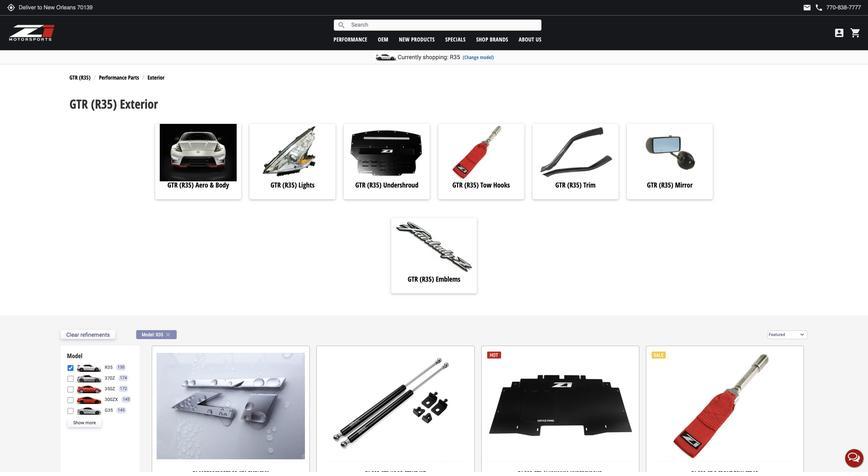 Task type: locate. For each thing, give the bounding box(es) containing it.
0 vertical spatial r35
[[450, 54, 460, 61]]

tow
[[480, 181, 492, 190]]

gtr (r35) mirror link
[[627, 181, 713, 192]]

145 down '172'
[[123, 398, 130, 402]]

phone link
[[815, 3, 861, 12]]

nissan 300zx z32 1990 1991 1992 1993 1994 1995 1996 vg30dett vg30de twin turbo non turbo z1 motorsports image
[[75, 396, 103, 405]]

174
[[120, 376, 127, 381]]

trim
[[583, 181, 596, 190]]

r35
[[450, 54, 460, 61], [156, 333, 163, 338], [105, 365, 113, 370]]

145 right g35
[[118, 408, 125, 413]]

0 vertical spatial 145
[[123, 398, 130, 402]]

account_box
[[834, 27, 845, 38]]

145 for g35
[[118, 408, 125, 413]]

1 horizontal spatial r35
[[156, 333, 163, 338]]

gtr for gtr (r35) tow hooks
[[452, 181, 463, 190]]

exterior right parts
[[148, 74, 164, 82]]

None checkbox
[[68, 366, 74, 372], [68, 398, 74, 404], [68, 366, 74, 372], [68, 398, 74, 404]]

(r35) for gtr (r35) exterior
[[91, 96, 117, 113]]

clear
[[66, 332, 79, 339]]

r35 up 370z
[[105, 365, 113, 370]]

clear refinements button
[[61, 331, 115, 340]]

new products
[[399, 36, 435, 43]]

oem
[[378, 36, 388, 43]]

(r35) for gtr (r35) emblems
[[420, 275, 434, 284]]

gtr
[[69, 74, 78, 82], [69, 96, 88, 113], [167, 181, 178, 190], [271, 181, 281, 190], [355, 181, 366, 190], [452, 181, 463, 190], [555, 181, 566, 190], [647, 181, 657, 190], [408, 275, 418, 284]]

(r35) for gtr (r35) tow hooks
[[464, 181, 479, 190]]

about us
[[519, 36, 542, 43]]

performance
[[334, 36, 367, 43]]

(r35) for gtr (r35)
[[79, 74, 91, 82]]

r35 left close
[[156, 333, 163, 338]]

r35 inside model: r35 close
[[156, 333, 163, 338]]

gtr for gtr (r35) undershroud
[[355, 181, 366, 190]]

(r35) left mirror
[[659, 181, 673, 190]]

2 horizontal spatial r35
[[450, 54, 460, 61]]

performance
[[99, 74, 127, 82]]

exterior link
[[148, 74, 164, 82]]

model: r35 close
[[142, 332, 171, 338]]

model)
[[480, 54, 494, 61]]

1 vertical spatial 145
[[118, 408, 125, 413]]

nissan 350z z33 2003 2004 2005 2006 2007 2008 2009 vq35de 3.5l revup rev up vq35hr nismo z1 motorsports image
[[75, 385, 103, 394]]

account_box link
[[832, 27, 847, 38]]

new products link
[[399, 36, 435, 43]]

new
[[399, 36, 410, 43]]

1 vertical spatial exterior
[[120, 96, 158, 113]]

172
[[120, 387, 127, 392]]

show
[[73, 421, 84, 426]]

(r35) left performance
[[79, 74, 91, 82]]

show more
[[73, 421, 96, 426]]

(r35) left trim
[[567, 181, 582, 190]]

performance parts
[[99, 74, 139, 82]]

gtr (r35) mirror
[[647, 181, 693, 190]]

(r35) left tow
[[464, 181, 479, 190]]

us
[[536, 36, 542, 43]]

&
[[210, 181, 214, 190]]

None checkbox
[[68, 376, 74, 382], [68, 387, 74, 393], [68, 409, 74, 415], [68, 376, 74, 382], [68, 387, 74, 393], [68, 409, 74, 415]]

g35
[[105, 408, 113, 413]]

gtr (r35) aero & body link
[[155, 181, 241, 192]]

gtr (r35) undershroud
[[355, 181, 419, 190]]

1 vertical spatial r35
[[156, 333, 163, 338]]

(r35) for gtr (r35) mirror
[[659, 181, 673, 190]]

undershroud
[[383, 181, 419, 190]]

gtr for gtr (r35) exterior
[[69, 96, 88, 113]]

(r35)
[[79, 74, 91, 82], [91, 96, 117, 113], [179, 181, 194, 190], [282, 181, 297, 190], [367, 181, 382, 190], [464, 181, 479, 190], [567, 181, 582, 190], [659, 181, 673, 190], [420, 275, 434, 284]]

exterior
[[148, 74, 164, 82], [120, 96, 158, 113]]

(r35) left emblems
[[420, 275, 434, 284]]

shop brands
[[476, 36, 508, 43]]

performance link
[[334, 36, 367, 43]]

shop
[[476, 36, 488, 43]]

performance parts link
[[99, 74, 139, 82]]

hooks
[[493, 181, 510, 190]]

0 horizontal spatial r35
[[105, 365, 113, 370]]

more
[[85, 421, 96, 426]]

(r35) left undershroud
[[367, 181, 382, 190]]

2 vertical spatial r35
[[105, 365, 113, 370]]

(r35) left lights
[[282, 181, 297, 190]]

about us link
[[519, 36, 542, 43]]

(r35) down performance
[[91, 96, 117, 113]]

products
[[411, 36, 435, 43]]

r35 left "(change"
[[450, 54, 460, 61]]

exterior down parts
[[120, 96, 158, 113]]

gtr (r35) emblems
[[408, 275, 460, 284]]

nissan 370z z34 2009 2010 2011 2012 2013 2014 2015 2016 2017 2018 2019 3.7l vq37vhr vhr nismo z1 motorsports image
[[75, 374, 103, 383]]

(r35) left aero at the top left
[[179, 181, 194, 190]]

(r35) for gtr (r35) lights
[[282, 181, 297, 190]]

gtr (r35) aero & body
[[167, 181, 229, 190]]

nissan r35 gtr gt-r awd twin turbo 2009 2010 2011 2012 2013 2014 2015 2016 2017 2018 2019 2020 vr38dett z1 motorsports image
[[75, 363, 103, 373]]

145 for 300zx
[[123, 398, 130, 402]]

shopping_cart link
[[848, 27, 861, 38]]

mail phone
[[803, 3, 823, 12]]

145
[[123, 398, 130, 402], [118, 408, 125, 413]]

close
[[165, 332, 171, 338]]

shop brands link
[[476, 36, 508, 43]]

mirror
[[675, 181, 693, 190]]



Task type: vqa. For each thing, say whether or not it's contained in the screenshot.
the top the (Learn
no



Task type: describe. For each thing, give the bounding box(es) containing it.
gtr (r35) tow hooks link
[[438, 181, 524, 192]]

gtr for gtr (r35) mirror
[[647, 181, 657, 190]]

gtr (r35) lights
[[271, 181, 315, 190]]

(change
[[463, 54, 479, 61]]

gtr (r35) trim link
[[533, 181, 619, 192]]

z1 motorsports logo image
[[9, 24, 55, 42]]

(r35) for gtr (r35) trim
[[567, 181, 582, 190]]

currently
[[398, 54, 421, 61]]

specials
[[445, 36, 466, 43]]

gtr for gtr (r35) aero & body
[[167, 181, 178, 190]]

about
[[519, 36, 534, 43]]

gtr (r35) lights link
[[250, 181, 336, 192]]

shopping_cart
[[850, 27, 861, 38]]

search
[[337, 21, 346, 29]]

specials link
[[445, 36, 466, 43]]

infiniti g35 coupe sedan v35 v36 skyline 2003 2004 2005 2006 2007 2008 3.5l vq35de revup rev up vq35hr z1 motorsports image
[[75, 406, 103, 415]]

mail link
[[803, 3, 811, 12]]

gtr (r35) trim
[[555, 181, 596, 190]]

300zx
[[105, 397, 118, 403]]

370z
[[105, 376, 115, 381]]

0 vertical spatial exterior
[[148, 74, 164, 82]]

350z
[[105, 387, 115, 392]]

gtr for gtr (r35) emblems
[[408, 275, 418, 284]]

body
[[216, 181, 229, 190]]

clear refinements
[[66, 332, 110, 339]]

aero
[[195, 181, 208, 190]]

brands
[[490, 36, 508, 43]]

gtr for gtr (r35) trim
[[555, 181, 566, 190]]

model
[[67, 352, 82, 360]]

emblems
[[436, 275, 460, 284]]

gtr (r35) link
[[69, 74, 91, 82]]

shopping:
[[423, 54, 448, 61]]

parts
[[128, 74, 139, 82]]

gtr (r35) undershroud link
[[344, 181, 430, 192]]

(r35) for gtr (r35) undershroud
[[367, 181, 382, 190]]

gtr (r35) tow hooks
[[452, 181, 510, 190]]

phone
[[815, 3, 823, 12]]

gtr for gtr (r35) lights
[[271, 181, 281, 190]]

refinements
[[80, 332, 110, 339]]

my_location
[[7, 3, 15, 12]]

gtr for gtr (r35)
[[69, 74, 78, 82]]

show more button
[[68, 419, 101, 428]]

130
[[117, 365, 124, 370]]

currently shopping: r35 (change model)
[[398, 54, 494, 61]]

mail
[[803, 3, 811, 12]]

gtr (r35) exterior
[[69, 96, 158, 113]]

oem link
[[378, 36, 388, 43]]

Search search field
[[346, 20, 541, 30]]

model:
[[142, 333, 155, 338]]

gtr (r35)
[[69, 74, 91, 82]]

(r35) for gtr (r35) aero & body
[[179, 181, 194, 190]]

lights
[[299, 181, 315, 190]]

(change model) link
[[463, 54, 494, 61]]

gtr (r35) emblems link
[[391, 275, 477, 287]]



